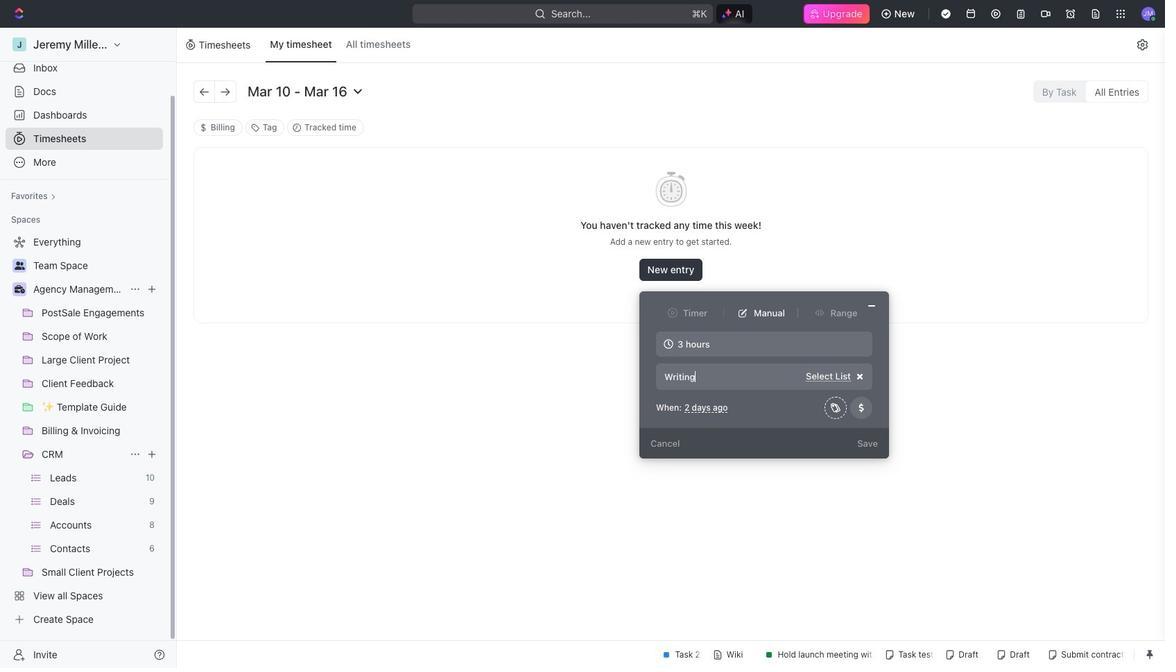 Task type: locate. For each thing, give the bounding box(es) containing it.
business time image
[[14, 285, 25, 294]]

tree
[[6, 231, 163, 631]]



Task type: describe. For each thing, give the bounding box(es) containing it.
sidebar navigation
[[0, 28, 177, 668]]

Enter time e.g. 3 hours 20 mins text field
[[656, 332, 873, 357]]

Enter a new task name... text field
[[663, 371, 803, 383]]

tree inside sidebar 'navigation'
[[6, 231, 163, 631]]



Task type: vqa. For each thing, say whether or not it's contained in the screenshot.
tree
yes



